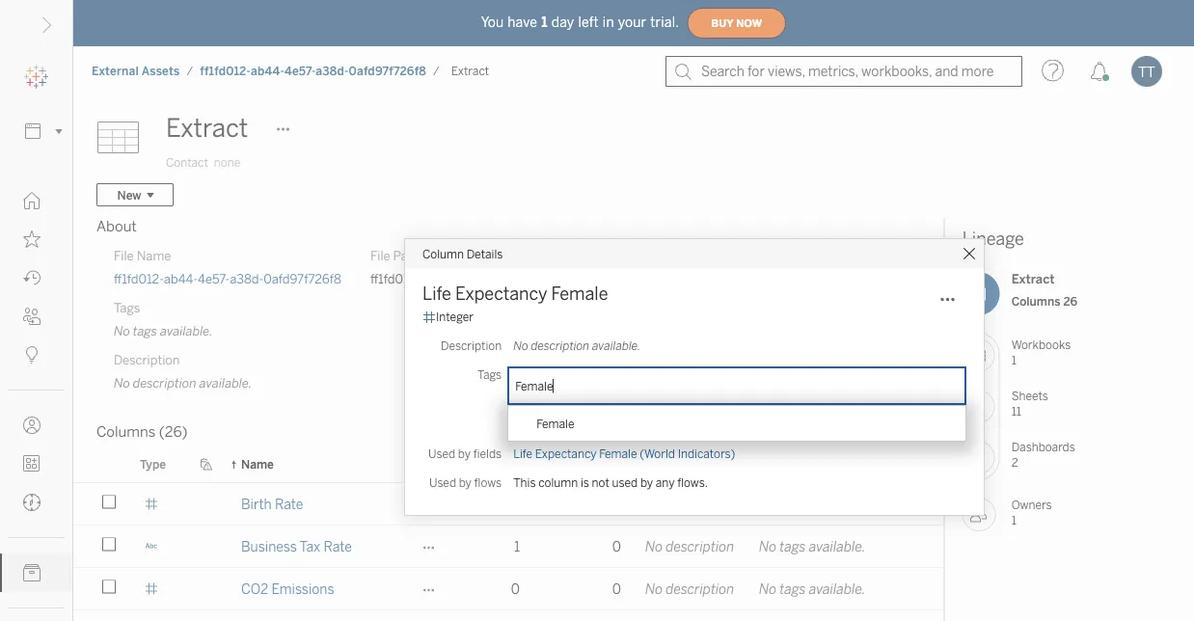 Task type: describe. For each thing, give the bounding box(es) containing it.
type
[[140, 457, 166, 471]]

by for fields
[[458, 447, 471, 461]]

external assets link
[[91, 63, 181, 79]]

no tags available. for 1
[[759, 539, 866, 555]]

a38d- for file path ff1fd012-ab44-4e57-a38d-0afd97f726f8
[[486, 271, 520, 287]]

female for life expectancy female (world indicators)
[[599, 447, 637, 461]]

dashboards
[[1012, 440, 1076, 454]]

actions
[[405, 457, 447, 471]]

contact none
[[166, 156, 240, 170]]

now
[[736, 17, 762, 29]]

extract inside extract columns 26
[[1012, 272, 1055, 287]]

0 vertical spatial ff1fd012-ab44-4e57-a38d-0afd97f726f8 link
[[199, 63, 427, 79]]

file for file name
[[114, 248, 134, 263]]

columns inside extract columns 26
[[1012, 294, 1061, 308]]

birth
[[241, 496, 272, 512]]

life expectancy female
[[423, 284, 608, 304]]

have
[[508, 14, 538, 30]]

buy now
[[711, 17, 762, 29]]

lineage
[[963, 229, 1024, 249]]

11
[[1012, 404, 1022, 418]]

data for data labels
[[891, 457, 917, 471]]

not
[[592, 476, 610, 490]]

contact
[[166, 156, 208, 170]]

tags inside column details dialog
[[478, 368, 502, 382]]

row group containing birth rate
[[73, 483, 1181, 621]]

emissions
[[272, 581, 334, 597]]

new button
[[96, 183, 174, 206]]

buy now button
[[687, 8, 787, 39]]

life expectancy female (world indicators) link
[[513, 447, 735, 461]]

indicators)
[[678, 447, 735, 461]]

left
[[578, 14, 599, 30]]

sheets image
[[962, 390, 995, 424]]

1 left day
[[541, 14, 548, 30]]

1 horizontal spatial extract
[[451, 64, 489, 78]]

0 for 0
[[613, 581, 621, 597]]

birth rate row
[[73, 483, 1181, 528]]

main navigation. press the up and down arrow keys to access links. element
[[0, 181, 72, 621]]

this column is not used by any flows.
[[513, 476, 708, 490]]

co2 emissions link
[[241, 568, 334, 610]]

description inside column details dialog
[[531, 339, 590, 353]]

rate inside 'business tax rate' link
[[324, 539, 352, 555]]

sheets for sheets 11
[[1012, 389, 1049, 403]]

owners
[[1012, 498, 1052, 512]]

workbooks image
[[962, 339, 995, 372]]

sheets for sheets
[[482, 457, 521, 471]]

external assets / ff1fd012-ab44-4e57-a38d-0afd97f726f8 /
[[92, 64, 440, 78]]

data for data sources
[[550, 457, 576, 471]]

name inside file name ff1fd012-ab44-4e57-a38d-0afd97f726f8
[[137, 248, 171, 263]]

extract element
[[446, 64, 495, 78]]

description no description available.
[[114, 352, 252, 391]]

2 / from the left
[[433, 64, 440, 78]]

1 vertical spatial extract
[[166, 113, 248, 143]]

by for flows
[[459, 476, 472, 490]]

1 horizontal spatial 4e57-
[[285, 64, 316, 78]]

day
[[552, 14, 574, 30]]

business tax rate
[[241, 539, 352, 555]]

1 / from the left
[[187, 64, 193, 78]]

4e57- for file path ff1fd012-ab44-4e57-a38d-0afd97f726f8
[[454, 271, 486, 287]]

1 horizontal spatial ab44-
[[251, 64, 285, 78]]

1 down "this"
[[514, 539, 520, 555]]

1 vertical spatial ff1fd012-ab44-4e57-a38d-0afd97f726f8 link
[[114, 270, 342, 288]]

2 horizontal spatial description
[[645, 457, 709, 471]]

flows.
[[677, 476, 708, 490]]

row containing business tax rate
[[73, 526, 1181, 570]]

new
[[117, 188, 141, 202]]

is
[[581, 476, 589, 490]]

column details
[[423, 247, 503, 261]]

string image
[[145, 540, 158, 553]]

description inside 'description no description available.'
[[114, 352, 180, 368]]

life for life expectancy female (world indicators)
[[513, 447, 533, 461]]

data labels
[[891, 457, 956, 471]]

ab44- for file path ff1fd012-ab44-4e57-a38d-0afd97f726f8
[[420, 271, 454, 287]]

real image
[[145, 497, 158, 511]]

workbooks
[[1012, 338, 1071, 352]]

buy
[[711, 17, 734, 29]]

co2 emissions
[[241, 581, 334, 597]]

trial.
[[651, 14, 679, 30]]

path
[[393, 248, 420, 263]]

navigation panel element
[[0, 58, 72, 621]]

columns image
[[957, 272, 1000, 315]]

co2
[[241, 581, 268, 597]]

life for life expectancy female
[[423, 284, 451, 304]]

1 horizontal spatial a38d-
[[316, 64, 349, 78]]

you
[[481, 14, 504, 30]]

extract columns 26
[[1012, 272, 1078, 308]]

fields
[[473, 447, 502, 461]]



Task type: locate. For each thing, give the bounding box(es) containing it.
1 used from the top
[[428, 447, 455, 461]]

data
[[550, 457, 576, 471], [891, 457, 917, 471]]

used
[[612, 476, 638, 490]]

1 horizontal spatial /
[[433, 64, 440, 78]]

labels
[[919, 457, 956, 471]]

0 vertical spatial expectancy
[[455, 284, 547, 304]]

ff1fd012- up tags no tags available.
[[114, 271, 164, 287]]

this
[[513, 476, 536, 490]]

name
[[137, 248, 171, 263], [241, 457, 274, 471]]

data left labels
[[891, 457, 917, 471]]

2 horizontal spatial 4e57-
[[454, 271, 486, 287]]

1 horizontal spatial sheets
[[1012, 389, 1049, 403]]

1 inside owners 1
[[1012, 513, 1017, 527]]

by
[[458, 447, 471, 461], [459, 476, 472, 490], [641, 476, 653, 490]]

tax
[[300, 539, 321, 555]]

used down actions
[[429, 476, 456, 490]]

file for file path
[[370, 248, 390, 263]]

birth rate
[[241, 496, 303, 512]]

file name ff1fd012-ab44-4e57-a38d-0afd97f726f8
[[114, 248, 342, 287]]

ff1fd012- right assets
[[200, 64, 251, 78]]

your
[[618, 14, 647, 30]]

0 vertical spatial name
[[137, 248, 171, 263]]

1 vertical spatial tags
[[780, 539, 806, 555]]

business
[[241, 539, 297, 555]]

description down tags no tags available.
[[114, 352, 180, 368]]

expectancy for life expectancy female
[[455, 284, 547, 304]]

(26)
[[159, 424, 188, 441]]

tags inside tags no tags available.
[[114, 300, 140, 315]]

2 horizontal spatial extract
[[1012, 272, 1055, 287]]

0 horizontal spatial rate
[[275, 496, 303, 512]]

female for life expectancy female
[[551, 284, 608, 304]]

2 horizontal spatial ab44-
[[420, 271, 454, 287]]

expectancy
[[455, 284, 547, 304], [535, 447, 597, 461]]

2 data from the left
[[891, 457, 917, 471]]

0 vertical spatial no description
[[645, 539, 734, 555]]

0 horizontal spatial name
[[137, 248, 171, 263]]

1 down workbooks
[[1012, 353, 1017, 367]]

ff1fd012- inside file name ff1fd012-ab44-4e57-a38d-0afd97f726f8
[[114, 271, 164, 287]]

0afd97f726f8 inside file name ff1fd012-ab44-4e57-a38d-0afd97f726f8
[[264, 271, 342, 287]]

a38d- inside 'file path ff1fd012-ab44-4e57-a38d-0afd97f726f8'
[[486, 271, 520, 287]]

1 vertical spatial life
[[513, 447, 533, 461]]

0 horizontal spatial /
[[187, 64, 193, 78]]

extract
[[451, 64, 489, 78], [166, 113, 248, 143], [1012, 272, 1055, 287]]

description inside column details dialog
[[441, 339, 502, 353]]

description
[[441, 339, 502, 353], [114, 352, 180, 368], [645, 457, 709, 471]]

0 vertical spatial tags
[[114, 300, 140, 315]]

extract up contact none
[[166, 113, 248, 143]]

2 vertical spatial female
[[599, 447, 637, 461]]

in
[[603, 14, 614, 30]]

1 vertical spatial used
[[429, 476, 456, 490]]

number base icon image
[[423, 311, 436, 324]]

1 vertical spatial name
[[241, 457, 274, 471]]

table image
[[96, 109, 154, 167]]

available. inside 'description no description available.'
[[199, 375, 252, 391]]

0 horizontal spatial sheets
[[482, 457, 521, 471]]

column
[[423, 247, 464, 261]]

tags up fields
[[478, 368, 502, 382]]

1 inside workbooks 1
[[1012, 353, 1017, 367]]

ab44- for file name ff1fd012-ab44-4e57-a38d-0afd97f726f8
[[164, 271, 198, 287]]

0afd97f726f8 for file path ff1fd012-ab44-4e57-a38d-0afd97f726f8
[[520, 271, 598, 287]]

0 for 1
[[613, 539, 621, 555]]

any
[[656, 476, 675, 490]]

0 vertical spatial extract
[[451, 64, 489, 78]]

no description for 0
[[645, 581, 734, 597]]

/ right assets
[[187, 64, 193, 78]]

female up the no description available.
[[551, 284, 608, 304]]

business tax rate link
[[241, 526, 352, 567]]

row
[[73, 526, 1181, 570], [73, 568, 1181, 613], [73, 611, 1181, 621]]

2 vertical spatial tags
[[759, 457, 784, 471]]

(world
[[640, 447, 675, 461]]

26
[[1064, 294, 1078, 308]]

columns up 'type'
[[96, 424, 156, 441]]

sheets up flows
[[482, 457, 521, 471]]

expectancy up column
[[535, 447, 597, 461]]

file down about
[[114, 248, 134, 263]]

0 vertical spatial used
[[428, 447, 455, 461]]

column
[[539, 476, 578, 490]]

1 vertical spatial columns
[[96, 424, 156, 441]]

you have 1 day left in your trial.
[[481, 14, 679, 30]]

2 row from the top
[[73, 568, 1181, 613]]

1 data from the left
[[550, 457, 576, 471]]

2 used from the top
[[429, 476, 456, 490]]

row containing co2 emissions
[[73, 568, 1181, 613]]

dashboards image
[[962, 441, 995, 475]]

no inside tags no tags available.
[[114, 323, 130, 339]]

tags no tags available.
[[114, 300, 213, 339]]

integer image
[[145, 582, 158, 596]]

birth rate link
[[241, 483, 303, 525]]

1
[[541, 14, 548, 30], [1012, 353, 1017, 367], [1012, 513, 1017, 527], [514, 539, 520, 555]]

0 horizontal spatial a38d-
[[230, 271, 264, 287]]

used by fields
[[428, 447, 502, 461]]

tags down about
[[114, 300, 140, 315]]

no description
[[645, 539, 734, 555], [645, 581, 734, 597]]

1 horizontal spatial rate
[[324, 539, 352, 555]]

1 horizontal spatial name
[[241, 457, 274, 471]]

no inside column details dialog
[[513, 339, 528, 353]]

4e57- inside file name ff1fd012-ab44-4e57-a38d-0afd97f726f8
[[198, 271, 230, 287]]

0afd97f726f8 inside 'file path ff1fd012-ab44-4e57-a38d-0afd97f726f8'
[[520, 271, 598, 287]]

extract down you
[[451, 64, 489, 78]]

ab44-
[[251, 64, 285, 78], [164, 271, 198, 287], [420, 271, 454, 287]]

1 horizontal spatial life
[[513, 447, 533, 461]]

/ left the extract element
[[433, 64, 440, 78]]

life up "this"
[[513, 447, 533, 461]]

expectancy down 'details'
[[455, 284, 547, 304]]

1 horizontal spatial ff1fd012-
[[200, 64, 251, 78]]

owners 1
[[1012, 498, 1052, 527]]

sheets up 11
[[1012, 389, 1049, 403]]

1 horizontal spatial tags
[[478, 368, 502, 382]]

tags
[[133, 323, 157, 339], [780, 539, 806, 555], [780, 581, 806, 597]]

columns (26)
[[96, 424, 188, 441]]

0 horizontal spatial life
[[423, 284, 451, 304]]

/
[[187, 64, 193, 78], [433, 64, 440, 78]]

1 vertical spatial rate
[[324, 539, 352, 555]]

0afd97f726f8 for file name ff1fd012-ab44-4e57-a38d-0afd97f726f8
[[264, 271, 342, 287]]

0 vertical spatial rate
[[275, 496, 303, 512]]

owners image
[[963, 498, 996, 532]]

0 horizontal spatial ab44-
[[164, 271, 198, 287]]

2 vertical spatial tags
[[780, 581, 806, 597]]

0 vertical spatial life
[[423, 284, 451, 304]]

row group
[[73, 483, 1181, 621]]

4e57- inside 'file path ff1fd012-ab44-4e57-a38d-0afd97f726f8'
[[454, 271, 486, 287]]

1 horizontal spatial description
[[441, 339, 502, 353]]

female
[[551, 284, 608, 304], [537, 417, 575, 431], [599, 447, 637, 461]]

2 no description from the top
[[645, 581, 734, 597]]

available.
[[160, 323, 213, 339], [592, 339, 641, 353], [199, 375, 252, 391], [809, 539, 866, 555], [809, 581, 866, 597]]

1 horizontal spatial data
[[891, 457, 917, 471]]

ab44- inside 'file path ff1fd012-ab44-4e57-a38d-0afd97f726f8'
[[420, 271, 454, 287]]

used up used by flows at the left bottom of the page
[[428, 447, 455, 461]]

2 no tags available. from the top
[[759, 581, 866, 597]]

available. inside tags no tags available.
[[160, 323, 213, 339]]

about
[[96, 218, 137, 235]]

0 vertical spatial no tags available.
[[759, 539, 866, 555]]

rate right tax
[[324, 539, 352, 555]]

1 no description from the top
[[645, 539, 734, 555]]

3 row from the top
[[73, 611, 1181, 621]]

None text field
[[515, 374, 555, 397]]

column details dialog
[[405, 239, 984, 515]]

ff1fd012-
[[200, 64, 251, 78], [114, 271, 164, 287], [370, 271, 420, 287]]

tags right the indicators) in the bottom right of the page
[[759, 457, 784, 471]]

sources
[[579, 457, 622, 471]]

file
[[114, 248, 134, 263], [370, 248, 390, 263]]

life
[[423, 284, 451, 304], [513, 447, 533, 461]]

0 vertical spatial columns
[[1012, 294, 1061, 308]]

columns
[[1012, 294, 1061, 308], [96, 424, 156, 441]]

sheets
[[1012, 389, 1049, 403], [482, 457, 521, 471]]

none
[[214, 156, 240, 170]]

4e57-
[[285, 64, 316, 78], [198, 271, 230, 287], [454, 271, 486, 287]]

life up number base icon
[[423, 284, 451, 304]]

1 down owners
[[1012, 513, 1017, 527]]

2 file from the left
[[370, 248, 390, 263]]

no inside 'description no description available.'
[[114, 375, 130, 391]]

by left any
[[641, 476, 653, 490]]

columns left 26
[[1012, 294, 1061, 308]]

tags inside tags no tags available.
[[133, 323, 157, 339]]

0 horizontal spatial 4e57-
[[198, 271, 230, 287]]

0 horizontal spatial file
[[114, 248, 134, 263]]

1 horizontal spatial file
[[370, 248, 390, 263]]

0 horizontal spatial columns
[[96, 424, 156, 441]]

1 no tags available. from the top
[[759, 539, 866, 555]]

1 vertical spatial tags
[[478, 368, 502, 382]]

available. inside column details dialog
[[592, 339, 641, 353]]

no
[[114, 323, 130, 339], [513, 339, 528, 353], [114, 375, 130, 391], [645, 539, 663, 555], [759, 539, 777, 555], [645, 581, 663, 597], [759, 581, 777, 597]]

none text field inside column details dialog
[[515, 374, 555, 397]]

sheets 11
[[1012, 389, 1049, 418]]

2 horizontal spatial tags
[[759, 457, 784, 471]]

by left flows
[[459, 476, 472, 490]]

grid containing birth rate
[[73, 447, 1181, 621]]

grid
[[73, 447, 1181, 621]]

2
[[1012, 455, 1019, 469]]

1 horizontal spatial 0afd97f726f8
[[349, 64, 426, 78]]

0 horizontal spatial 0afd97f726f8
[[264, 271, 342, 287]]

no description available.
[[513, 339, 641, 353]]

2 horizontal spatial ff1fd012-
[[370, 271, 420, 287]]

integer
[[436, 310, 474, 324]]

a38d- inside file name ff1fd012-ab44-4e57-a38d-0afd97f726f8
[[230, 271, 264, 287]]

2 vertical spatial extract
[[1012, 272, 1055, 287]]

1 row from the top
[[73, 526, 1181, 570]]

ff1fd012- inside 'file path ff1fd012-ab44-4e57-a38d-0afd97f726f8'
[[370, 271, 420, 287]]

0 horizontal spatial extract
[[166, 113, 248, 143]]

dashboards 2
[[1012, 440, 1076, 469]]

0afd97f726f8
[[349, 64, 426, 78], [264, 271, 342, 287], [520, 271, 598, 287]]

ab44- inside file name ff1fd012-ab44-4e57-a38d-0afd97f726f8
[[164, 271, 198, 287]]

a38d- for file name ff1fd012-ab44-4e57-a38d-0afd97f726f8
[[230, 271, 264, 287]]

used for used by fields
[[428, 447, 455, 461]]

1 vertical spatial female
[[537, 417, 575, 431]]

0
[[613, 539, 621, 555], [511, 581, 520, 597], [613, 581, 621, 597]]

tags for 1
[[780, 539, 806, 555]]

2 horizontal spatial 0afd97f726f8
[[520, 271, 598, 287]]

0 vertical spatial sheets
[[1012, 389, 1049, 403]]

file inside file name ff1fd012-ab44-4e57-a38d-0afd97f726f8
[[114, 248, 134, 263]]

file path ff1fd012-ab44-4e57-a38d-0afd97f726f8
[[370, 248, 598, 287]]

1 horizontal spatial columns
[[1012, 294, 1061, 308]]

extract down the lineage
[[1012, 272, 1055, 287]]

workbooks 1
[[1012, 338, 1071, 367]]

ff1fd012- for file name
[[114, 271, 164, 287]]

description inside 'description no description available.'
[[133, 375, 196, 391]]

used
[[428, 447, 455, 461], [429, 476, 456, 490]]

0 horizontal spatial data
[[550, 457, 576, 471]]

female up used
[[599, 447, 637, 461]]

flows
[[474, 476, 502, 490]]

used for used by flows
[[429, 476, 456, 490]]

rate
[[275, 496, 303, 512], [324, 539, 352, 555]]

4e57- for file name ff1fd012-ab44-4e57-a38d-0afd97f726f8
[[198, 271, 230, 287]]

ff1fd012- down path
[[370, 271, 420, 287]]

rate inside "birth rate" link
[[275, 496, 303, 512]]

by left fields
[[458, 447, 471, 461]]

used by flows
[[429, 476, 502, 490]]

0 horizontal spatial description
[[114, 352, 180, 368]]

file inside 'file path ff1fd012-ab44-4e57-a38d-0afd97f726f8'
[[370, 248, 390, 263]]

data up column
[[550, 457, 576, 471]]

2 horizontal spatial a38d-
[[486, 271, 520, 287]]

1 file from the left
[[114, 248, 134, 263]]

description down integer
[[441, 339, 502, 353]]

file left path
[[370, 248, 390, 263]]

0 horizontal spatial ff1fd012-
[[114, 271, 164, 287]]

0 vertical spatial female
[[551, 284, 608, 304]]

data sources
[[550, 457, 622, 471]]

rate right birth at the bottom
[[275, 496, 303, 512]]

details
[[467, 247, 503, 261]]

ff1fd012- for file path
[[370, 271, 420, 287]]

external
[[92, 64, 139, 78]]

0 horizontal spatial tags
[[114, 300, 140, 315]]

1 vertical spatial no tags available.
[[759, 581, 866, 597]]

life expectancy female (world indicators)
[[513, 447, 735, 461]]

1 vertical spatial sheets
[[482, 457, 521, 471]]

description up any
[[645, 457, 709, 471]]

name up birth at the bottom
[[241, 457, 274, 471]]

female up the data sources
[[537, 417, 575, 431]]

assets
[[142, 64, 180, 78]]

name down about
[[137, 248, 171, 263]]

description
[[531, 339, 590, 353], [133, 375, 196, 391], [666, 539, 734, 555], [666, 581, 734, 597]]

no tags available. for 0
[[759, 581, 866, 597]]

1 vertical spatial expectancy
[[535, 447, 597, 461]]

1 vertical spatial no description
[[645, 581, 734, 597]]

tags for 0
[[780, 581, 806, 597]]

0 vertical spatial tags
[[133, 323, 157, 339]]

expectancy for life expectancy female (world indicators)
[[535, 447, 597, 461]]

no description for 1
[[645, 539, 734, 555]]



Task type: vqa. For each thing, say whether or not it's contained in the screenshot.
Type:
no



